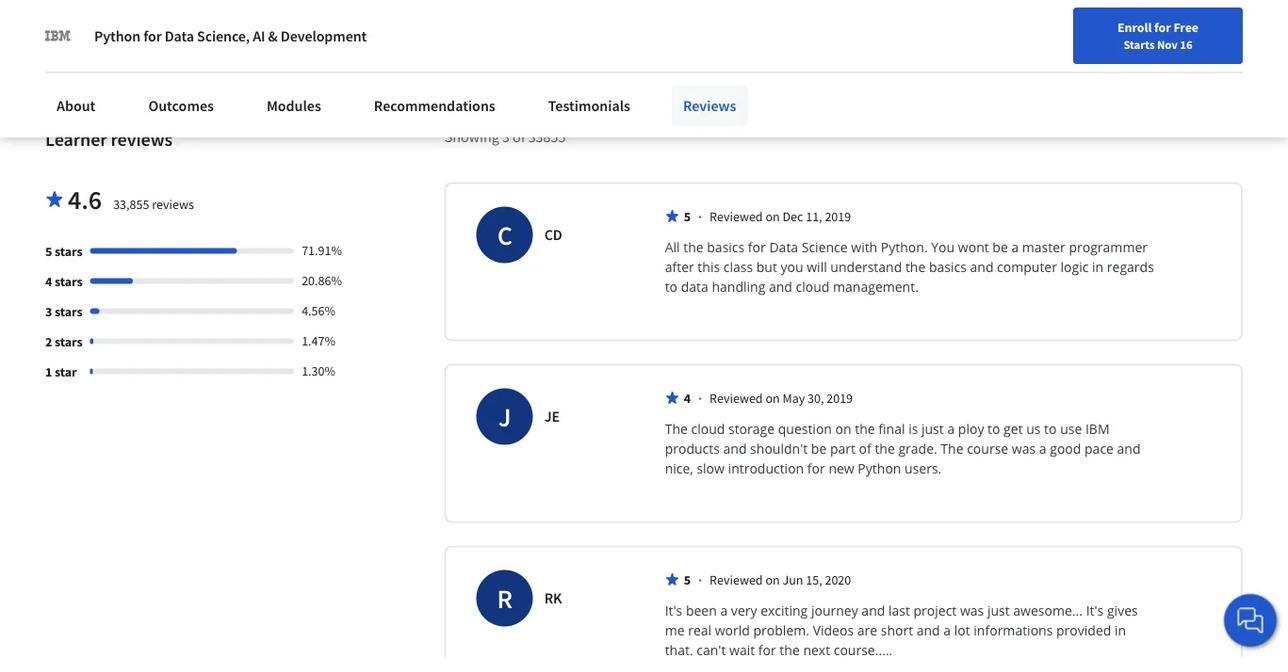 Task type: locate. For each thing, give the bounding box(es) containing it.
stars for 5 stars
[[55, 243, 83, 260]]

understand
[[831, 258, 902, 276]]

1 horizontal spatial 3
[[502, 128, 510, 147]]

0 horizontal spatial data
[[165, 26, 194, 45]]

cloud
[[796, 278, 830, 296], [691, 420, 725, 438]]

1 vertical spatial reviews
[[152, 196, 194, 213]]

0 horizontal spatial cloud
[[691, 420, 725, 438]]

1 reviewed from the top
[[710, 208, 763, 225]]

the down the 'ploy'
[[941, 440, 964, 458]]

cloud up products
[[691, 420, 725, 438]]

1 vertical spatial 4
[[684, 390, 691, 407]]

2
[[45, 334, 52, 351]]

1 vertical spatial the
[[941, 440, 964, 458]]

of right part
[[859, 440, 872, 458]]

1 horizontal spatial cloud
[[796, 278, 830, 296]]

1 vertical spatial data
[[770, 238, 799, 256]]

show notifications image
[[1070, 24, 1092, 46]]

a up computer
[[1012, 238, 1019, 256]]

reviewed on dec 11, 2019
[[710, 208, 852, 225]]

reviewed for j
[[710, 390, 763, 407]]

0 vertical spatial reviews
[[111, 128, 173, 151]]

final
[[879, 420, 906, 438]]

a left lot
[[944, 622, 951, 640]]

2 stars from the top
[[55, 273, 83, 290]]

5
[[684, 208, 691, 225], [45, 243, 52, 260], [684, 572, 691, 589]]

was inside the cloud storage question on the final is just a ploy to get us to use ibm products and shouldn't be part of the grade. the course was a good pace and nice, slow introduction for new python users.
[[1012, 440, 1036, 458]]

on for r
[[766, 572, 780, 589]]

1 horizontal spatial be
[[993, 238, 1008, 256]]

for up but
[[748, 238, 766, 256]]

the
[[684, 238, 704, 256], [906, 258, 926, 276], [855, 420, 875, 438], [875, 440, 895, 458], [780, 642, 800, 659]]

stars for 2 stars
[[55, 334, 83, 351]]

the inside the it's been a very exciting journey and last project was just awesome... it's gives me real world problem. videos are short and a lot informations provided in that. can't wait for the next course.....
[[780, 642, 800, 659]]

it's
[[665, 602, 683, 620], [1087, 602, 1104, 620]]

data up you
[[770, 238, 799, 256]]

journey
[[812, 602, 859, 620]]

0 vertical spatial the
[[665, 420, 688, 438]]

ploy
[[959, 420, 985, 438]]

will
[[807, 258, 827, 276]]

reviews link
[[672, 85, 748, 126]]

reviews
[[111, 128, 173, 151], [152, 196, 194, 213]]

was down us
[[1012, 440, 1036, 458]]

cloud down will
[[796, 278, 830, 296]]

provided
[[1057, 622, 1112, 640]]

0 vertical spatial just
[[922, 420, 944, 438]]

1 horizontal spatial data
[[770, 238, 799, 256]]

5 up 'after'
[[684, 208, 691, 225]]

just inside the cloud storage question on the final is just a ploy to get us to use ibm products and shouldn't be part of the grade. the course was a good pace and nice, slow introduction for new python users.
[[922, 420, 944, 438]]

but
[[757, 258, 778, 276]]

lot
[[955, 622, 971, 640]]

of left 33855
[[513, 128, 526, 147]]

reviewed for r
[[710, 572, 763, 589]]

dec
[[783, 208, 804, 225]]

the down "final"
[[875, 440, 895, 458]]

to inside the all the basics for data science with python. you wont be a master programmer after this class but you will understand the basics and computer logic in regards to data handling and cloud management.
[[665, 278, 678, 296]]

1 vertical spatial just
[[988, 602, 1010, 620]]

1 vertical spatial of
[[859, 440, 872, 458]]

on left jun at the bottom
[[766, 572, 780, 589]]

basics
[[707, 238, 745, 256], [929, 258, 967, 276]]

informations
[[974, 622, 1053, 640]]

0 horizontal spatial python
[[94, 26, 141, 45]]

stars
[[55, 243, 83, 260], [55, 273, 83, 290], [55, 304, 83, 321], [55, 334, 83, 351]]

1 horizontal spatial to
[[988, 420, 1001, 438]]

for up nov
[[1155, 19, 1172, 36]]

reviewed up very
[[710, 572, 763, 589]]

use
[[1061, 420, 1083, 438]]

reviews
[[683, 96, 737, 115]]

0 vertical spatial 2019
[[825, 208, 852, 225]]

nice,
[[665, 460, 694, 478]]

0 vertical spatial data
[[165, 26, 194, 45]]

data
[[165, 26, 194, 45], [770, 238, 799, 256]]

on inside the cloud storage question on the final is just a ploy to get us to use ibm products and shouldn't be part of the grade. the course was a good pace and nice, slow introduction for new python users.
[[836, 420, 852, 438]]

for right coursera image
[[143, 26, 162, 45]]

good
[[1050, 440, 1082, 458]]

stars up 4 stars
[[55, 243, 83, 260]]

1.30%
[[302, 363, 336, 380]]

be inside the all the basics for data science with python. you wont be a master programmer after this class but you will understand the basics and computer logic in regards to data handling and cloud management.
[[993, 238, 1008, 256]]

0 horizontal spatial to
[[665, 278, 678, 296]]

15,
[[806, 572, 823, 589]]

0 vertical spatial be
[[993, 238, 1008, 256]]

on for c
[[766, 208, 780, 225]]

16
[[1181, 37, 1193, 52]]

2 vertical spatial reviewed
[[710, 572, 763, 589]]

stars up 3 stars
[[55, 273, 83, 290]]

2 vertical spatial 5
[[684, 572, 691, 589]]

project
[[914, 602, 957, 620]]

0 horizontal spatial just
[[922, 420, 944, 438]]

of
[[513, 128, 526, 147], [859, 440, 872, 458]]

to
[[665, 278, 678, 296], [988, 420, 1001, 438], [1045, 420, 1057, 438]]

0 vertical spatial in
[[1093, 258, 1104, 276]]

be right wont at the right top of page
[[993, 238, 1008, 256]]

just inside the it's been a very exciting journey and last project was just awesome... it's gives me real world problem. videos are short and a lot informations provided in that. can't wait for the next course.....
[[988, 602, 1010, 620]]

1 vertical spatial 5
[[45, 243, 52, 260]]

0 vertical spatial cloud
[[796, 278, 830, 296]]

0 horizontal spatial 3
[[45, 304, 52, 321]]

and down you
[[769, 278, 793, 296]]

question
[[778, 420, 832, 438]]

on left dec
[[766, 208, 780, 225]]

2019 right 30, on the bottom right
[[827, 390, 853, 407]]

0 vertical spatial 4
[[45, 273, 52, 290]]

course.....
[[834, 642, 893, 659]]

None search field
[[269, 12, 542, 49]]

programmer
[[1069, 238, 1148, 256]]

management.
[[833, 278, 919, 296]]

1 horizontal spatial in
[[1115, 622, 1127, 640]]

a left very
[[721, 602, 728, 620]]

5 for c
[[684, 208, 691, 225]]

1 horizontal spatial 4
[[684, 390, 691, 407]]

0 horizontal spatial 4
[[45, 273, 52, 290]]

all
[[665, 238, 680, 256]]

1 horizontal spatial basics
[[929, 258, 967, 276]]

0 vertical spatial 5
[[684, 208, 691, 225]]

basics down you
[[929, 258, 967, 276]]

3
[[502, 128, 510, 147], [45, 304, 52, 321]]

0 horizontal spatial it's
[[665, 602, 683, 620]]

wont
[[959, 238, 990, 256]]

and down wont at the right top of page
[[971, 258, 994, 276]]

learner
[[45, 128, 107, 151]]

1 horizontal spatial just
[[988, 602, 1010, 620]]

30,
[[808, 390, 824, 407]]

3 right showing
[[502, 128, 510, 147]]

4
[[45, 273, 52, 290], [684, 390, 691, 407]]

next
[[804, 642, 831, 659]]

1 vertical spatial reviewed
[[710, 390, 763, 407]]

1 horizontal spatial was
[[1012, 440, 1036, 458]]

5 up been at the bottom right of page
[[684, 572, 691, 589]]

of inside the cloud storage question on the final is just a ploy to get us to use ibm products and shouldn't be part of the grade. the course was a good pace and nice, slow introduction for new python users.
[[859, 440, 872, 458]]

on up part
[[836, 420, 852, 438]]

reviews for learner reviews
[[111, 128, 173, 151]]

data
[[681, 278, 709, 296]]

5 for r
[[684, 572, 691, 589]]

recommendations
[[374, 96, 496, 115]]

2 reviewed from the top
[[710, 390, 763, 407]]

and down storage
[[724, 440, 747, 458]]

reviewed up storage
[[710, 390, 763, 407]]

reviewed up class
[[710, 208, 763, 225]]

awesome...
[[1014, 602, 1083, 620]]

4 up 3 stars
[[45, 273, 52, 290]]

to left get
[[988, 420, 1001, 438]]

modules link
[[255, 85, 333, 126]]

0 horizontal spatial in
[[1093, 258, 1104, 276]]

1 stars from the top
[[55, 243, 83, 260]]

a
[[1012, 238, 1019, 256], [948, 420, 955, 438], [1040, 440, 1047, 458], [721, 602, 728, 620], [944, 622, 951, 640]]

71.91%
[[302, 242, 342, 259]]

33,855
[[113, 196, 149, 213]]

and
[[971, 258, 994, 276], [769, 278, 793, 296], [724, 440, 747, 458], [1118, 440, 1141, 458], [862, 602, 886, 620], [917, 622, 941, 640]]

basics up class
[[707, 238, 745, 256]]

4 up products
[[684, 390, 691, 407]]

0 horizontal spatial was
[[961, 602, 984, 620]]

python right new
[[858, 460, 902, 478]]

for down the problem.
[[759, 642, 777, 659]]

0 vertical spatial basics
[[707, 238, 745, 256]]

in down "gives"
[[1115, 622, 1127, 640]]

1 vertical spatial be
[[812, 440, 827, 458]]

2 horizontal spatial to
[[1045, 420, 1057, 438]]

pace
[[1085, 440, 1114, 458]]

2 it's from the left
[[1087, 602, 1104, 620]]

storage
[[729, 420, 775, 438]]

menu item
[[928, 19, 1050, 80]]

for inside the all the basics for data science with python. you wont be a master programmer after this class but you will understand the basics and computer logic in regards to data handling and cloud management.
[[748, 238, 766, 256]]

1 vertical spatial in
[[1115, 622, 1127, 640]]

just right is
[[922, 420, 944, 438]]

4 stars from the top
[[55, 334, 83, 351]]

reviews down outcomes
[[111, 128, 173, 151]]

1 it's from the left
[[665, 602, 683, 620]]

in inside the all the basics for data science with python. you wont be a master programmer after this class but you will understand the basics and computer logic in regards to data handling and cloud management.
[[1093, 258, 1104, 276]]

20.86%
[[302, 272, 342, 289]]

new
[[829, 460, 855, 478]]

cloud inside the all the basics for data science with python. you wont be a master programmer after this class but you will understand the basics and computer logic in regards to data handling and cloud management.
[[796, 278, 830, 296]]

0 horizontal spatial the
[[665, 420, 688, 438]]

stars for 4 stars
[[55, 273, 83, 290]]

4 for 4
[[684, 390, 691, 407]]

1 vertical spatial was
[[961, 602, 984, 620]]

1 horizontal spatial python
[[858, 460, 902, 478]]

5 up 4 stars
[[45, 243, 52, 260]]

was up lot
[[961, 602, 984, 620]]

in inside the it's been a very exciting journey and last project was just awesome... it's gives me real world problem. videos are short and a lot informations provided in that. can't wait for the next course.....
[[1115, 622, 1127, 640]]

in down the programmer
[[1093, 258, 1104, 276]]

3 reviewed from the top
[[710, 572, 763, 589]]

je
[[545, 408, 560, 427]]

problem.
[[754, 622, 810, 640]]

2019 right 11,
[[825, 208, 852, 225]]

last
[[889, 602, 911, 620]]

5 stars
[[45, 243, 83, 260]]

showing
[[445, 128, 499, 147]]

products
[[665, 440, 720, 458]]

c
[[497, 219, 513, 252]]

stars right the 2
[[55, 334, 83, 351]]

the up products
[[665, 420, 688, 438]]

was
[[1012, 440, 1036, 458], [961, 602, 984, 620]]

wait
[[730, 642, 755, 659]]

1 horizontal spatial it's
[[1087, 602, 1104, 620]]

0 vertical spatial was
[[1012, 440, 1036, 458]]

0 horizontal spatial of
[[513, 128, 526, 147]]

gives
[[1108, 602, 1139, 620]]

0 horizontal spatial be
[[812, 440, 827, 458]]

reviews right '33,855'
[[152, 196, 194, 213]]

it's up provided
[[1087, 602, 1104, 620]]

logic
[[1061, 258, 1089, 276]]

1 horizontal spatial of
[[859, 440, 872, 458]]

for left new
[[808, 460, 826, 478]]

recommendations link
[[363, 85, 507, 126]]

cloud inside the cloud storage question on the final is just a ploy to get us to use ibm products and shouldn't be part of the grade. the course was a good pace and nice, slow introduction for new python users.
[[691, 420, 725, 438]]

be
[[993, 238, 1008, 256], [812, 440, 827, 458]]

just up informations
[[988, 602, 1010, 620]]

3 up the 2
[[45, 304, 52, 321]]

stars down 4 stars
[[55, 304, 83, 321]]

be left part
[[812, 440, 827, 458]]

it's up the me
[[665, 602, 683, 620]]

on left may
[[766, 390, 780, 407]]

1 vertical spatial cloud
[[691, 420, 725, 438]]

the down python.
[[906, 258, 926, 276]]

the down the problem.
[[780, 642, 800, 659]]

4 stars
[[45, 273, 83, 290]]

1 vertical spatial basics
[[929, 258, 967, 276]]

testimonials
[[548, 96, 631, 115]]

python right "ibm" icon
[[94, 26, 141, 45]]

3 stars from the top
[[55, 304, 83, 321]]

to right us
[[1045, 420, 1057, 438]]

0 vertical spatial reviewed
[[710, 208, 763, 225]]

1 vertical spatial python
[[858, 460, 902, 478]]

data left 'science,'
[[165, 26, 194, 45]]

and up the are
[[862, 602, 886, 620]]

showing 3 of 33855
[[445, 128, 566, 147]]

ibm image
[[45, 23, 72, 49]]

1 vertical spatial 2019
[[827, 390, 853, 407]]

to down 'after'
[[665, 278, 678, 296]]



Task type: describe. For each thing, give the bounding box(es) containing it.
0 vertical spatial of
[[513, 128, 526, 147]]

0 vertical spatial python
[[94, 26, 141, 45]]

science,
[[197, 26, 250, 45]]

reviews for 33,855 reviews
[[152, 196, 194, 213]]

development
[[281, 26, 367, 45]]

about
[[57, 96, 96, 115]]

introduction
[[728, 460, 804, 478]]

course
[[967, 440, 1009, 458]]

handling
[[712, 278, 766, 296]]

me
[[665, 622, 685, 640]]

outcomes
[[148, 96, 214, 115]]

python for data science, ai & development
[[94, 26, 367, 45]]

r
[[497, 583, 513, 616]]

class
[[724, 258, 753, 276]]

outcomes link
[[137, 85, 225, 126]]

free
[[1174, 19, 1199, 36]]

python.
[[881, 238, 928, 256]]

33855
[[529, 128, 566, 147]]

grade.
[[899, 440, 938, 458]]

and right pace
[[1118, 440, 1141, 458]]

1 star
[[45, 364, 77, 381]]

ibm
[[1086, 420, 1110, 438]]

after
[[665, 258, 695, 276]]

regards
[[1108, 258, 1155, 276]]

in for c
[[1093, 258, 1104, 276]]

enroll for free starts nov 16
[[1118, 19, 1199, 52]]

2019 for c
[[825, 208, 852, 225]]

was inside the it's been a very exciting journey and last project was just awesome... it's gives me real world problem. videos are short and a lot informations provided in that. can't wait for the next course.....
[[961, 602, 984, 620]]

reviewed on jun 15, 2020
[[710, 572, 852, 589]]

world
[[715, 622, 750, 640]]

you
[[932, 238, 955, 256]]

a left the 'ploy'
[[948, 420, 955, 438]]

enroll
[[1118, 19, 1152, 36]]

about link
[[45, 85, 107, 126]]

1
[[45, 364, 52, 381]]

1 vertical spatial 3
[[45, 304, 52, 321]]

with
[[852, 238, 878, 256]]

real
[[688, 622, 712, 640]]

slow
[[697, 460, 725, 478]]

2 stars
[[45, 334, 83, 351]]

a down us
[[1040, 440, 1047, 458]]

star
[[55, 364, 77, 381]]

cd
[[545, 226, 563, 245]]

jun
[[783, 572, 804, 589]]

this
[[698, 258, 720, 276]]

the left "final"
[[855, 420, 875, 438]]

science
[[802, 238, 848, 256]]

for inside the cloud storage question on the final is just a ploy to get us to use ibm products and shouldn't be part of the grade. the course was a good pace and nice, slow introduction for new python users.
[[808, 460, 826, 478]]

j
[[499, 401, 511, 434]]

reviewed for c
[[710, 208, 763, 225]]

2020
[[825, 572, 852, 589]]

chat with us image
[[1236, 606, 1266, 636]]

be inside the cloud storage question on the final is just a ploy to get us to use ibm products and shouldn't be part of the grade. the course was a good pace and nice, slow introduction for new python users.
[[812, 440, 827, 458]]

4.6
[[68, 183, 102, 216]]

stars for 3 stars
[[55, 304, 83, 321]]

33,855 reviews
[[113, 196, 194, 213]]

nov
[[1158, 37, 1178, 52]]

&
[[268, 26, 278, 45]]

computer
[[998, 258, 1058, 276]]

are
[[858, 622, 878, 640]]

videos
[[813, 622, 854, 640]]

in for r
[[1115, 622, 1127, 640]]

a inside the all the basics for data science with python. you wont be a master programmer after this class but you will understand the basics and computer logic in regards to data handling and cloud management.
[[1012, 238, 1019, 256]]

python inside the cloud storage question on the final is just a ploy to get us to use ibm products and shouldn't be part of the grade. the course was a good pace and nice, slow introduction for new python users.
[[858, 460, 902, 478]]

0 vertical spatial 3
[[502, 128, 510, 147]]

1.47%
[[302, 333, 336, 350]]

master
[[1023, 238, 1066, 256]]

get
[[1004, 420, 1023, 438]]

modules
[[267, 96, 321, 115]]

on for j
[[766, 390, 780, 407]]

is
[[909, 420, 919, 438]]

you
[[781, 258, 804, 276]]

may
[[783, 390, 805, 407]]

data inside the all the basics for data science with python. you wont be a master programmer after this class but you will understand the basics and computer logic in regards to data handling and cloud management.
[[770, 238, 799, 256]]

0 horizontal spatial basics
[[707, 238, 745, 256]]

reviewed on may 30, 2019
[[710, 390, 853, 407]]

part
[[830, 440, 856, 458]]

3 stars
[[45, 304, 83, 321]]

learner reviews
[[45, 128, 173, 151]]

4 for 4 stars
[[45, 273, 52, 290]]

for inside enroll for free starts nov 16
[[1155, 19, 1172, 36]]

coursera image
[[23, 15, 142, 45]]

short
[[881, 622, 914, 640]]

can't
[[697, 642, 726, 659]]

for inside the it's been a very exciting journey and last project was just awesome... it's gives me real world problem. videos are short and a lot informations provided in that. can't wait for the next course.....
[[759, 642, 777, 659]]

exciting
[[761, 602, 808, 620]]

1 horizontal spatial the
[[941, 440, 964, 458]]

rk
[[545, 590, 562, 609]]

the cloud storage question on the final is just a ploy to get us to use ibm products and shouldn't be part of the grade. the course was a good pace and nice, slow introduction for new python users.
[[665, 420, 1145, 478]]

been
[[686, 602, 717, 620]]

the right all
[[684, 238, 704, 256]]

2019 for j
[[827, 390, 853, 407]]

and down project
[[917, 622, 941, 640]]

very
[[731, 602, 757, 620]]



Task type: vqa. For each thing, say whether or not it's contained in the screenshot.
the Terms link
no



